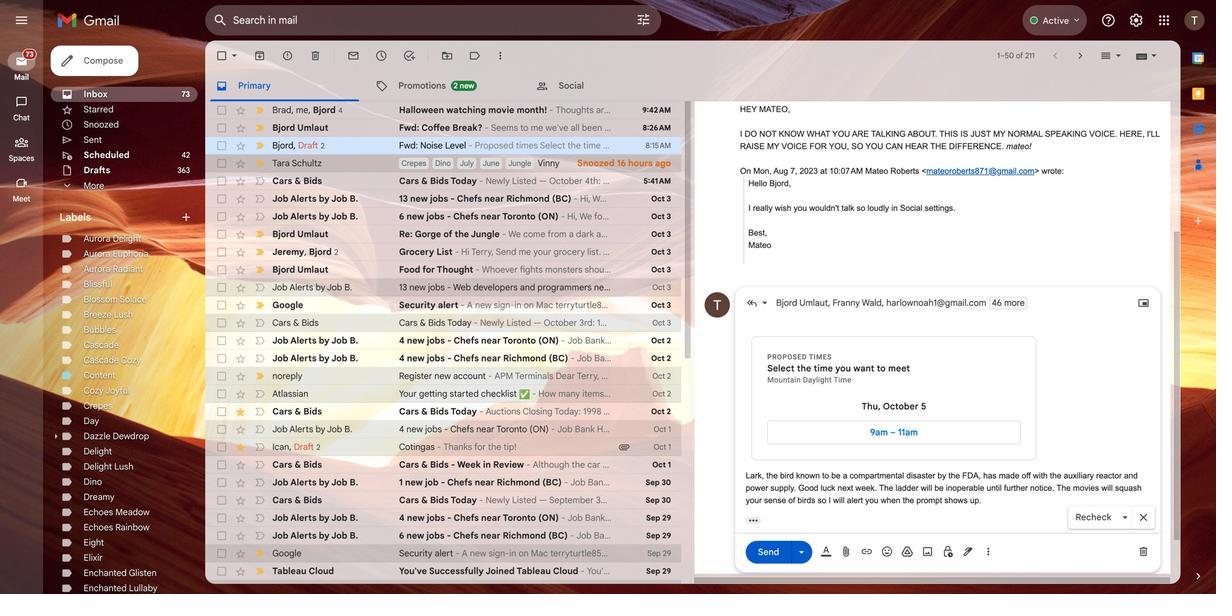Task type: locate. For each thing, give the bounding box(es) containing it.
2 security from the top
[[399, 548, 432, 559]]

1 4 new jobs - chefs near toronto (on) - from the top
[[399, 335, 568, 346]]

dreamy link
[[84, 492, 115, 503]]

i inside i do not know what you are talking about. this is just my normal speaking voice. here, i'll raise my voice for you, so you can hear the difference.
[[740, 129, 743, 139]]

0 vertical spatial cascade
[[84, 340, 119, 351]]

important according to google magic. switch for noreply
[[253, 370, 266, 383]]

1 cars & bids today - from the top
[[399, 175, 486, 187]]

chefs for the not important switch corresponding to 9th row from the bottom of the main content containing primary
[[450, 424, 474, 435]]

0 horizontal spatial your
[[533, 246, 551, 258]]

near up 4 new jobs - chefs near richmond (bc) -
[[481, 335, 501, 346]]

0 vertical spatial fwd:
[[399, 122, 419, 133]]

3 aurora from the top
[[84, 264, 110, 275]]

insert emoji ‪(⌘⇧2)‬ image
[[881, 545, 894, 558]]

0 vertical spatial and
[[520, 282, 535, 293]]

alert down "next" in the right bottom of the page
[[847, 496, 863, 505]]

oct 1
[[654, 425, 671, 434], [654, 442, 671, 452], [652, 460, 671, 470]]

4 important according to google magic. switch from the top
[[253, 299, 266, 312]]

73 inside 73 link
[[26, 50, 34, 59]]

2 vertical spatial bjord umlaut
[[272, 264, 328, 275]]

1 horizontal spatial you
[[836, 363, 851, 374]]

umlaut down "brad , me , bjord 4"
[[297, 122, 328, 133]]

0 vertical spatial 6
[[399, 211, 404, 222]]

good
[[798, 483, 819, 493]]

3 for 13 new jobs - chefs near richmond (bc) -
[[667, 194, 671, 204]]

my down not
[[767, 142, 779, 151]]

list.
[[587, 246, 601, 258]]

16 row from the top
[[205, 367, 681, 385]]

1 horizontal spatial in
[[892, 203, 898, 213]]

blissful link
[[84, 279, 112, 290]]

today for sep 30
[[451, 495, 477, 506]]

has attachment image
[[618, 441, 631, 454]]

(on) for sep 29
[[538, 512, 559, 524]]

2 4 new jobs - chefs near toronto (on) - from the top
[[399, 424, 557, 435]]

alerts for the not important switch for 24th row
[[290, 512, 317, 524]]

you
[[832, 129, 850, 139], [866, 142, 883, 151]]

register
[[399, 371, 432, 382]]

food for thought -
[[399, 264, 482, 275]]

6 for 6 new jobs - chefs near richmond (bc) -
[[399, 530, 404, 541]]

the up hi
[[455, 229, 469, 240]]

14 not important switch from the top
[[253, 494, 266, 507]]

cascade down cascade link
[[84, 355, 119, 366]]

1 vertical spatial 6
[[399, 530, 404, 541]]

umlaut up jeremy , bjord 2
[[297, 229, 328, 240]]

jungle left the vinny
[[508, 159, 531, 168]]

richmond for 1 new job - chefs near richmond (bc)
[[497, 477, 540, 488]]

to up luck on the right bottom of page
[[822, 471, 829, 480]]

inoperable
[[946, 483, 985, 493]]

noise
[[420, 140, 443, 151]]

cars & bids for 30
[[272, 495, 322, 506]]

0 vertical spatial echoes
[[84, 507, 113, 518]]

1 horizontal spatial be
[[935, 483, 944, 493]]

20 row from the top
[[205, 438, 681, 456]]

13 new jobs - web developers and programmers  near toronto (on)
[[399, 282, 667, 293]]

30
[[662, 478, 671, 487], [662, 496, 671, 505]]

1 vertical spatial i
[[749, 203, 751, 213]]

9 row from the top
[[205, 243, 681, 261]]

times
[[809, 353, 832, 361]]

delight up euphoria
[[113, 233, 141, 244]]

richmond up ✅ icon
[[503, 353, 547, 364]]

4
[[338, 106, 343, 115], [399, 335, 405, 346], [399, 353, 405, 364], [399, 424, 404, 435], [399, 512, 405, 524]]

1 horizontal spatial so
[[857, 203, 865, 213]]

0 horizontal spatial the
[[879, 483, 893, 493]]

attach files image
[[840, 545, 853, 558]]

be up prompt in the bottom of the page
[[935, 483, 944, 493]]

2 cars & bids from the top
[[272, 317, 319, 328]]

2 job alerts by job b. from the top
[[272, 211, 358, 222]]

navigation
[[0, 41, 44, 594]]

do
[[745, 129, 757, 139]]

0 vertical spatial aurora
[[84, 233, 110, 244]]

so inside lark, the bird known to be a compartmental disaster by the fda, has made off with the auxiliary reactor and power supply. good luck next week. the ladder will be inoperable until further notice. the movies will squash your sense of birds so i will alert you when the prompt
[[818, 496, 826, 505]]

account
[[453, 371, 486, 382]]

about.
[[908, 129, 937, 139]]

1 vertical spatial send
[[758, 547, 779, 558]]

meet
[[888, 363, 910, 374]]

9 not important switch from the top
[[253, 405, 266, 418]]

will up prompt in the bottom of the page
[[921, 483, 932, 493]]

dino
[[435, 159, 451, 168], [84, 476, 102, 487]]

row containing atlassian
[[205, 385, 681, 403]]

0 vertical spatial to
[[877, 363, 886, 374]]

mateoroberts871@gmail.com link
[[927, 166, 1035, 176]]

18 row from the top
[[205, 403, 681, 421]]

joyful
[[105, 385, 130, 396]]

cars & bids today - for oct 2
[[399, 406, 486, 417]]

3 cars & bids today - from the top
[[399, 406, 486, 417]]

2 fwd: from the top
[[399, 140, 418, 151]]

0 horizontal spatial so
[[818, 496, 826, 505]]

4 new jobs - chefs near toronto (on) - up 6 new jobs - chefs near richmond (bc) -
[[399, 512, 568, 524]]

is
[[961, 129, 968, 139]]

1 horizontal spatial and
[[1124, 471, 1138, 480]]

2 cloud from the left
[[553, 566, 578, 577]]

getting
[[419, 388, 447, 399]]

12 not important switch from the top
[[253, 459, 266, 471]]

chefs up thanks
[[450, 424, 474, 435]]

1 fwd: from the top
[[399, 122, 419, 133]]

50
[[1005, 51, 1014, 60]]

for up week
[[474, 442, 486, 453]]

0 vertical spatial 30
[[662, 478, 671, 487]]

1 vertical spatial lush
[[114, 461, 134, 472]]

0 vertical spatial of
[[1016, 51, 1023, 60]]

cozy inside cozy joyful crepes day dazzle dewdrop delight delight lush dino dreamy echoes meadow echoes rainbow eight
[[84, 385, 104, 396]]

1 horizontal spatial cozy
[[121, 355, 141, 366]]

5 job alerts by job b. from the top
[[272, 353, 358, 364]]

sep for 1 new job - chefs near richmond (bc) -
[[646, 478, 660, 487]]

0 horizontal spatial mateo
[[749, 240, 771, 250]]

tab list
[[1181, 41, 1216, 549], [205, 71, 1181, 101]]

4 cars & bids today - from the top
[[399, 495, 486, 506]]

sep for cars & bids today -
[[646, 496, 660, 505]]

dino up dreamy link
[[84, 476, 102, 487]]

bjord umlaut
[[272, 122, 328, 133], [272, 229, 328, 240], [272, 264, 328, 275]]

4 job alerts by job b. from the top
[[272, 335, 358, 346]]

Message Body text field
[[746, 318, 1150, 507]]

1 13 from the top
[[399, 193, 408, 204]]

echoes down dreamy
[[84, 507, 113, 518]]

1 horizontal spatial mateo
[[865, 166, 888, 176]]

2 not important switch from the top
[[253, 193, 266, 205]]

chefs down "cars & bids - week in review -"
[[447, 477, 473, 488]]

0 horizontal spatial to
[[822, 471, 829, 480]]

jungle down 6 new jobs - chefs near toronto (on) -
[[471, 229, 500, 240]]

0 vertical spatial alert
[[438, 300, 458, 311]]

0 vertical spatial google
[[272, 300, 303, 311]]

1 horizontal spatial of
[[788, 496, 795, 505]]

meadow
[[115, 507, 150, 518]]

0 vertical spatial 4 new jobs - chefs near toronto (on) -
[[399, 335, 568, 346]]

bird
[[780, 471, 794, 480]]

this
[[940, 129, 958, 139]]

my right just at the right of the page
[[993, 129, 1006, 139]]

i left 'really'
[[749, 203, 751, 213]]

0 horizontal spatial you
[[794, 203, 807, 213]]

2 cars & bids today - from the top
[[399, 317, 480, 328]]

3 bjord umlaut from the top
[[272, 264, 328, 275]]

enchanted for enchanted lullaby
[[84, 583, 127, 594]]

4 for 24th row
[[399, 512, 405, 524]]

today
[[451, 175, 477, 187], [447, 317, 472, 328], [451, 406, 477, 417], [451, 495, 477, 506]]

fwd: left noise
[[399, 140, 418, 151]]

13 not important switch from the top
[[253, 476, 266, 489]]

chefs up the account
[[454, 353, 479, 364]]

hello bjord,
[[749, 179, 791, 188]]

your left grocery
[[533, 246, 551, 258]]

7 job alerts by job b. from the top
[[272, 477, 358, 488]]

0 vertical spatial security alert -
[[399, 300, 467, 311]]

fda,
[[962, 471, 981, 480]]

2 horizontal spatial i
[[829, 496, 831, 505]]

1 horizontal spatial tableau
[[517, 566, 551, 577]]

4 cars & bids from the top
[[272, 459, 322, 470]]

cars & bids today - down getting
[[399, 406, 486, 417]]

9am
[[870, 427, 888, 438]]

for
[[810, 142, 827, 151]]

0 vertical spatial snoozed
[[84, 119, 119, 130]]

2 the from the left
[[1057, 483, 1071, 493]]

alert for sep 29
[[435, 548, 453, 559]]

draft for ican
[[294, 441, 314, 452]]

1 vertical spatial your
[[746, 496, 762, 505]]

sep for 4 new jobs - chefs near toronto (on) -
[[646, 513, 660, 523]]

0 horizontal spatial my
[[767, 142, 779, 151]]

2 row
[[205, 580, 681, 594]]

the right notice.
[[1057, 483, 1071, 493]]

near down week
[[475, 477, 495, 488]]

2 inside jeremy , bjord 2
[[334, 248, 338, 257]]

(bc) for 13 new jobs - chefs near richmond (bc)
[[552, 193, 572, 204]]

(bc) for 4 new jobs - chefs near richmond (bc)
[[549, 353, 568, 364]]

1 30 from the top
[[662, 478, 671, 487]]

0 vertical spatial draft
[[298, 140, 318, 151]]

alert down web at left top
[[438, 300, 458, 311]]

11 not important switch from the top
[[253, 441, 266, 454]]

3 4 new jobs - chefs near toronto (on) - from the top
[[399, 512, 568, 524]]

toronto for oct 1
[[497, 424, 527, 435]]

snoozed left "16"
[[577, 158, 615, 169]]

toronto up 4 new jobs - chefs near richmond (bc) -
[[503, 335, 536, 346]]

1 vertical spatial alert
[[847, 496, 863, 505]]

1 horizontal spatial cloud
[[553, 566, 578, 577]]

labels image
[[469, 49, 481, 62]]

3 for 6 new jobs - chefs near toronto (on) -
[[667, 212, 671, 221]]

2 vertical spatial alert
[[435, 548, 453, 559]]

glisten
[[129, 568, 157, 579]]

not important switch for 3rd row from the bottom
[[253, 530, 266, 542]]

important according to google magic. switch
[[253, 157, 266, 170], [253, 246, 266, 258], [253, 264, 266, 276], [253, 299, 266, 312], [253, 370, 266, 383]]

cars & bids today - down web at left top
[[399, 317, 480, 328]]

0 horizontal spatial me
[[296, 104, 308, 115]]

2 echoes from the top
[[84, 522, 113, 533]]

5 cars & bids from the top
[[272, 495, 322, 506]]

(on) for oct 1
[[530, 424, 549, 435]]

13 new jobs - chefs near richmond (bc) -
[[399, 193, 580, 204]]

job alerts by job b. for 15th row from the top
[[272, 353, 358, 364]]

Search in mail search field
[[205, 5, 661, 35]]

not important switch for 22th row from the bottom
[[253, 193, 266, 205]]

more send options image
[[795, 546, 808, 559]]

0 vertical spatial send
[[496, 246, 517, 258]]

mateo!
[[1006, 142, 1032, 151]]

google for oct 3
[[272, 300, 303, 311]]

0 vertical spatial your
[[533, 246, 551, 258]]

rainbow
[[115, 522, 150, 533]]

settings.
[[925, 203, 956, 213]]

the inside 'proposed times select the time you want to meet mountain daylight time'
[[797, 363, 812, 374]]

0 horizontal spatial cozy
[[84, 385, 104, 396]]

chefs up 6 new jobs - chefs near richmond (bc) -
[[454, 512, 479, 524]]

your
[[533, 246, 551, 258], [746, 496, 762, 505]]

bjord umlaut down jeremy , bjord 2
[[272, 264, 328, 275]]

power
[[746, 483, 768, 493]]

12 row from the top
[[205, 296, 681, 314]]

near down '13 new jobs - chefs near richmond (bc) -'
[[481, 211, 501, 222]]

0 horizontal spatial social
[[559, 80, 584, 91]]

meet
[[13, 194, 30, 204]]

not important switch for row containing atlassian
[[253, 388, 266, 400]]

crepes up day
[[84, 400, 113, 411]]

tableau
[[272, 566, 307, 577], [517, 566, 551, 577]]

13 down food
[[399, 282, 407, 293]]

1 horizontal spatial you
[[866, 142, 883, 151]]

lush inside aurora delight aurora euphoria aurora radiant blissful blossom solace breeze lush bubbles cascade cascade cozy
[[114, 309, 133, 320]]

13 for 13 new jobs - web developers and programmers  near toronto (on)
[[399, 282, 407, 293]]

you right wish
[[794, 203, 807, 213]]

0 horizontal spatial i
[[740, 129, 743, 139]]

16 not important switch from the top
[[253, 530, 266, 542]]

jungle
[[508, 159, 531, 168], [471, 229, 500, 240]]

2 inside "ican , draft 2"
[[316, 443, 320, 452]]

bubbles
[[84, 324, 116, 335]]

cars & bids today - for sep 30
[[399, 495, 486, 506]]

1 row from the top
[[205, 101, 681, 119]]

toronto down '13 new jobs - chefs near richmond (bc) -'
[[502, 211, 536, 222]]

tableau cloud
[[272, 566, 334, 577]]

jeremy , bjord 2
[[272, 246, 338, 257]]

spaces heading
[[0, 153, 43, 163]]

not important switch
[[253, 175, 266, 188], [253, 193, 266, 205], [253, 210, 266, 223], [253, 281, 266, 294], [253, 317, 266, 329], [253, 334, 266, 347], [253, 352, 266, 365], [253, 388, 266, 400], [253, 405, 266, 418], [253, 423, 266, 436], [253, 441, 266, 454], [253, 459, 266, 471], [253, 476, 266, 489], [253, 494, 266, 507], [253, 512, 266, 525], [253, 530, 266, 542]]

i for i really wish you wouldn't talk so loudly in social settings.
[[749, 203, 751, 213]]

me right brad
[[296, 104, 308, 115]]

promotions, 2 new messages, tab
[[366, 71, 525, 101]]

0 vertical spatial dino
[[435, 159, 451, 168]]

2 google from the top
[[272, 548, 301, 559]]

2 row from the top
[[205, 119, 681, 137]]

4 inside "brad , me , bjord 4"
[[338, 106, 343, 115]]

2 horizontal spatial of
[[1016, 51, 1023, 60]]

chefs for 15th row from the top the not important switch
[[454, 353, 479, 364]]

2 important according to google magic. switch from the top
[[253, 246, 266, 258]]

1 vertical spatial so
[[818, 496, 826, 505]]

0 vertical spatial lush
[[114, 309, 133, 320]]

4 for 15th row from the top
[[399, 353, 405, 364]]

the left bird
[[767, 471, 778, 480]]

2 enchanted from the top
[[84, 583, 127, 594]]

29 for 6 new jobs - chefs near richmond (bc) -
[[662, 531, 671, 541]]

delight link
[[84, 446, 112, 457]]

time
[[814, 363, 833, 374]]

not important switch for fifth row from the bottom of the main content containing primary
[[253, 494, 266, 507]]

8 job alerts by job b. from the top
[[272, 512, 358, 524]]

security alert - up the you've
[[399, 548, 462, 559]]

you up you,
[[832, 129, 850, 139]]

elixir link
[[84, 552, 103, 563]]

the
[[879, 483, 893, 493], [1057, 483, 1071, 493]]

report spam image
[[281, 49, 294, 62]]

7 not important switch from the top
[[253, 352, 266, 365]]

dino down fwd: noise level -
[[435, 159, 451, 168]]

will down auxiliary reactor
[[1102, 483, 1113, 493]]

in right loudly
[[892, 203, 898, 213]]

1 horizontal spatial social
[[900, 203, 923, 213]]

eight link
[[84, 537, 104, 548]]

6 job alerts by job b. from the top
[[272, 424, 352, 435]]

0 horizontal spatial 73
[[26, 50, 34, 59]]

bjord umlaut for food for thought
[[272, 264, 328, 275]]

1 horizontal spatial the
[[1057, 483, 1071, 493]]

0 vertical spatial security
[[399, 300, 436, 311]]

bjord umlaut up jeremy , bjord 2
[[272, 229, 328, 240]]

10 not important switch from the top
[[253, 423, 266, 436]]

29 for you've successfully joined tableau cloud -
[[662, 567, 671, 576]]

you right the so
[[866, 142, 883, 151]]

oct 2 for cars & bids today -
[[651, 407, 671, 417]]

1 bjord umlaut from the top
[[272, 122, 328, 133]]

not important switch for 9th row from the bottom of the main content containing primary
[[253, 423, 266, 436]]

9 job alerts by job b. from the top
[[272, 530, 358, 541]]

draft right ican
[[294, 441, 314, 452]]

1 job alerts by job b. from the top
[[272, 193, 358, 204]]

2 inside row
[[332, 585, 336, 594]]

alerts for the not important switch for 14th row from the bottom of the main content containing primary
[[290, 335, 317, 346]]

alerts for 15th row from the top the not important switch
[[290, 353, 317, 364]]

insert link ‪(⌘k)‬ image
[[861, 545, 873, 558]]

bjord right type of response image
[[776, 297, 797, 309]]

0 vertical spatial social
[[559, 80, 584, 91]]

0 vertical spatial oct 1
[[654, 425, 671, 434]]

1 vertical spatial draft
[[294, 441, 314, 452]]

0 vertical spatial cozy
[[121, 355, 141, 366]]

toggle split pane mode image
[[1100, 49, 1112, 62]]

chefs up 4 new jobs - chefs near richmond (bc) -
[[454, 335, 479, 346]]

sep
[[646, 478, 660, 487], [646, 496, 660, 505], [646, 513, 660, 523], [646, 531, 660, 541], [647, 549, 661, 558], [646, 567, 660, 576]]

security for sep 29
[[399, 548, 432, 559]]

3 row from the top
[[205, 137, 681, 155]]

15 not important switch from the top
[[253, 512, 266, 525]]

1 vertical spatial 13
[[399, 282, 407, 293]]

1 sep 30 from the top
[[646, 478, 671, 487]]

main menu image
[[14, 13, 29, 28]]

1 6 from the top
[[399, 211, 404, 222]]

2 bjord umlaut from the top
[[272, 229, 328, 240]]

9am – 11am button
[[773, 421, 1015, 444]]

voice
[[782, 142, 807, 151]]

2 sep 30 from the top
[[646, 496, 671, 505]]

3 cars & bids from the top
[[272, 406, 322, 417]]

started
[[450, 388, 479, 399]]

0 vertical spatial 13
[[399, 193, 408, 204]]

roberts
[[891, 166, 919, 176]]

will down "next" in the right bottom of the page
[[833, 496, 845, 505]]

5 important according to google magic. switch from the top
[[253, 370, 266, 383]]

1 vertical spatial echoes
[[84, 522, 113, 533]]

1 security from the top
[[399, 300, 436, 311]]

bjord umlaut for fwd: coffee break?
[[272, 122, 328, 133]]

echoes meadow link
[[84, 507, 150, 518]]

move to image
[[441, 49, 454, 62]]

delight down the 'dazzle'
[[84, 446, 112, 457]]

not
[[759, 129, 777, 139]]

enchanted down elixir
[[84, 568, 127, 579]]

sent link
[[84, 134, 102, 145]]

draft for bjord
[[298, 140, 318, 151]]

oct 3 for grocery list - hi terry, send me your grocery list. thanks, jer
[[651, 247, 671, 257]]

your
[[399, 388, 417, 399]]

1 vertical spatial security alert -
[[399, 548, 462, 559]]

of inside lark, the bird known to be a compartmental disaster by the fda, has made off with the auxiliary reactor and power supply. good luck next week. the ladder will be inoperable until further notice. the movies will squash your sense of birds so i will alert you when the prompt
[[788, 496, 795, 505]]

discard draft ‪(⌘⇧d)‬ image
[[1137, 545, 1150, 558]]

1 vertical spatial my
[[767, 142, 779, 151]]

8 not important switch from the top
[[253, 388, 266, 400]]

alerts for the not important switch corresponding to 9th row from the bottom of the main content containing primary
[[290, 424, 313, 435]]

umlaut down jeremy , bjord 2
[[297, 264, 328, 275]]

of up list
[[443, 229, 452, 240]]

be left a
[[832, 471, 841, 480]]

row containing ican
[[205, 438, 681, 456]]

delete image
[[309, 49, 322, 62]]

job alerts by job b. for 9th row from the bottom of the main content containing primary
[[272, 424, 352, 435]]

row containing tableau cloud
[[205, 563, 681, 580]]

cozy up "crepes" link
[[84, 385, 104, 396]]

1 horizontal spatial send
[[758, 547, 779, 558]]

chefs for 22th row from the top the not important switch
[[447, 477, 473, 488]]

3 for re: gorge of the jungle -
[[667, 230, 671, 239]]

language image
[[1119, 511, 1132, 524]]

8 row from the top
[[205, 226, 681, 243]]

24 row from the top
[[205, 509, 681, 527]]

0 vertical spatial 73
[[26, 50, 34, 59]]

starred link
[[84, 104, 114, 115]]

2 30 from the top
[[662, 496, 671, 505]]

0 vertical spatial enchanted
[[84, 568, 127, 579]]

3 for security alert -
[[667, 301, 671, 310]]

19 row from the top
[[205, 421, 681, 438]]

None checkbox
[[215, 139, 228, 152]]

near down the list. at the top of page
[[594, 282, 612, 293]]

6 not important switch from the top
[[253, 334, 266, 347]]

echoes up eight link on the bottom of the page
[[84, 522, 113, 533]]

3 job alerts by job b. from the top
[[272, 282, 352, 293]]

important according to google magic. switch for google
[[253, 299, 266, 312]]

chefs for 22th row from the bottom the not important switch
[[457, 193, 482, 204]]

chat heading
[[0, 113, 43, 123]]

cars & bids today - down job
[[399, 495, 486, 506]]

2 vertical spatial aurora
[[84, 264, 110, 275]]

1 vertical spatial in
[[483, 459, 491, 470]]

so
[[857, 203, 865, 213], [818, 496, 826, 505]]

,
[[291, 104, 294, 115], [308, 104, 311, 115], [294, 140, 296, 151], [304, 246, 307, 257], [828, 297, 831, 309], [882, 297, 884, 309], [289, 441, 292, 452]]

snooze image
[[375, 49, 388, 62]]

chefs for the not important switch related to 3rd row from the bottom
[[453, 530, 479, 541]]

2 vertical spatial i
[[829, 496, 831, 505]]

1 vertical spatial enchanted
[[84, 583, 127, 594]]

1 important according to google magic. switch from the top
[[253, 157, 266, 170]]

cozy up joyful
[[121, 355, 141, 366]]

5 not important switch from the top
[[253, 317, 266, 329]]

support image
[[1101, 13, 1116, 28]]

squash
[[1115, 483, 1142, 493]]

and inside lark, the bird known to be a compartmental disaster by the fda, has made off with the auxiliary reactor and power supply. good luck next week. the ladder will be inoperable until further notice. the movies will squash your sense of birds so i will alert you when the prompt
[[1124, 471, 1138, 480]]

0 horizontal spatial crepes
[[84, 400, 113, 411]]

1 vertical spatial cascade
[[84, 355, 119, 366]]

11 row from the top
[[205, 279, 681, 296]]

chefs up successfully at the left bottom of the page
[[453, 530, 479, 541]]

1 vertical spatial bjord umlaut
[[272, 229, 328, 240]]

brad , me , bjord 4
[[272, 104, 343, 115]]

not important switch for 10th row from the bottom
[[253, 405, 266, 418]]

thu, october 5
[[862, 401, 926, 412]]

1 vertical spatial of
[[443, 229, 452, 240]]

bjord umlaut up "bjord , draft 2"
[[272, 122, 328, 133]]

you
[[794, 203, 807, 213], [836, 363, 851, 374], [865, 496, 879, 505]]

1 vertical spatial 30
[[662, 496, 671, 505]]

alerts for 22th row from the top the not important switch
[[290, 477, 317, 488]]

cars & bids - week in review -
[[399, 459, 533, 470]]

14 row from the top
[[205, 332, 681, 350]]

security up the you've
[[399, 548, 432, 559]]

oct 1 for (on)
[[654, 425, 671, 434]]

the up daylight
[[797, 363, 812, 374]]

oct 2 for 4 new jobs - chefs near toronto (on) -
[[651, 336, 671, 346]]

send inside row
[[496, 246, 517, 258]]

send right terry,
[[496, 246, 517, 258]]

0 vertical spatial so
[[857, 203, 865, 213]]

1 google from the top
[[272, 300, 303, 311]]

row
[[205, 101, 681, 119], [205, 119, 681, 137], [205, 137, 681, 155], [205, 155, 681, 172], [205, 172, 681, 190], [205, 190, 681, 208], [205, 208, 681, 226], [205, 226, 681, 243], [205, 243, 681, 261], [205, 261, 681, 279], [205, 279, 681, 296], [205, 296, 681, 314], [205, 314, 681, 332], [205, 332, 681, 350], [205, 350, 681, 367], [205, 367, 681, 385], [205, 385, 681, 403], [205, 403, 681, 421], [205, 421, 681, 438], [205, 438, 681, 456], [205, 456, 681, 474], [205, 474, 681, 492], [205, 492, 681, 509], [205, 509, 681, 527], [205, 527, 681, 545], [205, 545, 681, 563], [205, 563, 681, 580]]

draft up schultz
[[298, 140, 318, 151]]

2 6 from the top
[[399, 530, 404, 541]]

snoozed down the starred link
[[84, 119, 119, 130]]

0 horizontal spatial jungle
[[471, 229, 500, 240]]

and up squash
[[1124, 471, 1138, 480]]

insert signature image
[[962, 545, 975, 558]]

tara
[[272, 158, 290, 169]]

social inside tab
[[559, 80, 584, 91]]

to inside lark, the bird known to be a compartmental disaster by the fda, has made off with the auxiliary reactor and power supply. good luck next week. the ladder will be inoperable until further notice. the movies will squash your sense of birds so i will alert you when the prompt
[[822, 471, 829, 480]]

the up when
[[879, 483, 893, 493]]

meet heading
[[0, 194, 43, 204]]

richmond up joined
[[503, 530, 546, 541]]

1 vertical spatial 4 new jobs - chefs near toronto (on) -
[[399, 424, 557, 435]]

0 vertical spatial my
[[993, 129, 1006, 139]]

1 horizontal spatial snoozed
[[577, 158, 615, 169]]

cascade down bubbles
[[84, 340, 119, 351]]

break?
[[452, 122, 482, 133]]

3 important according to google magic. switch from the top
[[253, 264, 266, 276]]

73 up mail heading
[[26, 50, 34, 59]]

1 security alert - from the top
[[399, 300, 467, 311]]

of inside row
[[443, 229, 452, 240]]

send inside button
[[758, 547, 779, 558]]

google
[[272, 300, 303, 311], [272, 548, 301, 559]]

6 row from the top
[[205, 190, 681, 208]]

73 up 42 on the left top of the page
[[181, 90, 190, 99]]

13 up re:
[[399, 193, 408, 204]]

main content
[[205, 0, 1181, 594]]

5 row from the top
[[205, 172, 681, 190]]

job alerts by job b. for 22th row from the bottom
[[272, 193, 358, 204]]

fri, sep 29, 2023, 9:12 am element
[[647, 583, 671, 594]]

me up '13 new jobs - web developers and programmers  near toronto (on)'
[[519, 246, 531, 258]]

mateo left "roberts"
[[865, 166, 888, 176]]

what
[[807, 129, 830, 139]]

1 not important switch from the top
[[253, 175, 266, 188]]

cascade
[[84, 340, 119, 351], [84, 355, 119, 366]]

labels
[[60, 211, 91, 224]]

4 row from the top
[[205, 155, 681, 172]]

today down 1 new job - chefs near richmond (bc) -
[[451, 495, 477, 506]]

3 not important switch from the top
[[253, 210, 266, 223]]

17 row from the top
[[205, 385, 681, 403]]

aurora up blissful link
[[84, 264, 110, 275]]

until
[[987, 483, 1002, 493]]

recheck button
[[1068, 506, 1119, 529]]

tab list containing primary
[[205, 71, 1181, 101]]

alerts
[[290, 193, 317, 204], [290, 211, 317, 222], [290, 282, 313, 293], [290, 335, 317, 346], [290, 353, 317, 364], [290, 424, 313, 435], [290, 477, 317, 488], [290, 512, 317, 524], [290, 530, 317, 541]]

2 security alert - from the top
[[399, 548, 462, 559]]

new
[[460, 81, 474, 91], [410, 193, 428, 204], [407, 211, 424, 222], [409, 282, 426, 293], [407, 335, 425, 346], [407, 353, 425, 364], [435, 371, 451, 382], [406, 424, 423, 435], [405, 477, 423, 488], [407, 512, 425, 524], [407, 530, 424, 541]]

oct 2 for register new account -
[[653, 372, 671, 381]]

2 13 from the top
[[399, 282, 407, 293]]

4 new jobs - chefs near toronto (on) - up 4 new jobs - chefs near richmond (bc) -
[[399, 335, 568, 346]]

None checkbox
[[215, 49, 228, 62], [215, 104, 228, 117], [215, 122, 228, 134], [215, 547, 228, 560], [215, 565, 228, 578], [215, 583, 228, 594], [215, 49, 228, 62], [215, 104, 228, 117], [215, 122, 228, 134], [215, 547, 228, 560], [215, 565, 228, 578], [215, 583, 228, 594]]

0 vertical spatial i
[[740, 129, 743, 139]]

in up 1 new job - chefs near richmond (bc) -
[[483, 459, 491, 470]]

0 horizontal spatial snoozed
[[84, 119, 119, 130]]

6 for 6 new jobs - chefs near toronto (on) -
[[399, 211, 404, 222]]

2 vertical spatial you
[[865, 496, 879, 505]]

cozy joyful link
[[84, 385, 130, 396]]

i left do
[[740, 129, 743, 139]]

dino link
[[84, 476, 102, 487]]

for right food
[[423, 264, 435, 275]]

1 enchanted from the top
[[84, 568, 127, 579]]

promotions
[[398, 80, 446, 91]]

you inside lark, the bird known to be a compartmental disaster by the fda, has made off with the auxiliary reactor and power supply. good luck next week. the ladder will be inoperable until further notice. the movies will squash your sense of birds so i will alert you when the prompt
[[865, 496, 879, 505]]

1 echoes from the top
[[84, 507, 113, 518]]

today down web at left top
[[447, 317, 472, 328]]

27 row from the top
[[205, 563, 681, 580]]

near up you've successfully joined tableau cloud -
[[481, 530, 501, 541]]

older image
[[1074, 49, 1087, 62]]

lush
[[114, 309, 133, 320], [114, 461, 134, 472]]

1 vertical spatial social
[[900, 203, 923, 213]]

bjord down brad
[[272, 122, 295, 133]]

your down power
[[746, 496, 762, 505]]

so right talk
[[857, 203, 865, 213]]

aurora delight aurora euphoria aurora radiant blissful blossom solace breeze lush bubbles cascade cascade cozy
[[84, 233, 149, 366]]

0 horizontal spatial tableau
[[272, 566, 307, 577]]

(on) for oct 3
[[538, 211, 559, 222]]

4 new jobs - chefs near richmond (bc) -
[[399, 353, 577, 364]]

1 vertical spatial for
[[474, 442, 486, 453]]

1 vertical spatial security
[[399, 548, 432, 559]]

0 vertical spatial crepes
[[402, 159, 426, 168]]

2 cascade from the top
[[84, 355, 119, 366]]

1 vertical spatial jungle
[[471, 229, 500, 240]]

richmond
[[506, 193, 550, 204], [503, 353, 547, 364], [497, 477, 540, 488], [503, 530, 546, 541]]

richmond down review
[[497, 477, 540, 488]]



Task type: describe. For each thing, give the bounding box(es) containing it.
cars & bids today - for 5:41 am
[[399, 175, 486, 187]]

oct 3 for cars & bids today -
[[652, 318, 671, 328]]

the up inoperable
[[949, 471, 960, 480]]

row containing tara schultz
[[205, 155, 681, 172]]

show trimmed content image
[[746, 517, 761, 524]]

not important switch for 22th row from the top
[[253, 476, 266, 489]]

proposed times select the time you want to meet mountain daylight time
[[767, 353, 910, 385]]

3 for cars & bids today -
[[667, 318, 671, 328]]

bjord up tara
[[272, 140, 294, 151]]

labels heading
[[60, 211, 180, 224]]

today for oct 3
[[447, 317, 472, 328]]

oct 3 for security alert -
[[651, 301, 671, 310]]

aurora euphoria link
[[84, 248, 149, 259]]

sense
[[764, 496, 786, 505]]

1 horizontal spatial for
[[474, 442, 486, 453]]

snoozed for snoozed 16 hours ago
[[577, 158, 615, 169]]

alerts for 22th row from the bottom the not important switch
[[290, 193, 317, 204]]

cozy inside aurora delight aurora euphoria aurora radiant blissful blossom solace breeze lush bubbles cascade cascade cozy
[[121, 355, 141, 366]]

eight
[[84, 537, 104, 548]]

joined
[[486, 566, 515, 577]]

auxiliary reactor
[[1064, 471, 1122, 480]]

umlaut for re:
[[297, 229, 328, 240]]

sep 30 for cars & bids today -
[[646, 496, 671, 505]]

none checkbox inside main content
[[215, 139, 228, 152]]

cotingas
[[399, 442, 435, 453]]

you've successfully joined tableau cloud -
[[399, 566, 587, 577]]

radiant
[[113, 264, 143, 275]]

2 horizontal spatial will
[[1102, 483, 1113, 493]]

oct 3 for food for thought -
[[651, 265, 671, 275]]

2 inside "bjord , draft 2"
[[321, 141, 325, 151]]

jeremy
[[272, 246, 304, 257]]

4 new jobs - chefs near toronto (on) - for oct 1
[[399, 424, 557, 435]]

1 for cotingas - thanks for the tip!
[[668, 442, 671, 452]]

1 new job - chefs near richmond (bc) -
[[399, 477, 571, 488]]

row containing brad
[[205, 101, 681, 119]]

october
[[883, 401, 919, 412]]

chefs for the not important switch for 21th row from the bottom of the main content containing primary
[[453, 211, 479, 222]]

july
[[460, 159, 474, 168]]

drafts
[[84, 165, 110, 176]]

toronto for oct 2
[[503, 335, 536, 346]]

sep for you've successfully joined tableau cloud -
[[646, 567, 660, 576]]

add to tasks image
[[403, 49, 416, 62]]

blossom solace link
[[84, 294, 147, 305]]

0 vertical spatial for
[[423, 264, 435, 275]]

alerts for the not important switch related to 3rd row from the bottom
[[290, 530, 317, 541]]

social tab
[[526, 71, 685, 101]]

re: gorge of the jungle -
[[399, 229, 508, 240]]

ago
[[655, 158, 671, 169]]

insert files using drive image
[[901, 545, 914, 558]]

mail heading
[[0, 72, 43, 82]]

lark,
[[746, 471, 764, 480]]

time
[[834, 376, 852, 385]]

snoozed 16 hours ago
[[577, 158, 671, 169]]

363
[[178, 166, 190, 175]]

23 row from the top
[[205, 492, 681, 509]]

security alert - for sep 29
[[399, 548, 462, 559]]

mark as unread image
[[347, 49, 360, 62]]

near up 6 new jobs - chefs near toronto (on) -
[[484, 193, 504, 204]]

chefs for the not important switch for 14th row from the bottom of the main content containing primary
[[454, 335, 479, 346]]

1 cloud from the left
[[309, 566, 334, 577]]

to inside 'proposed times select the time you want to meet mountain daylight time'
[[877, 363, 886, 374]]

1 tableau from the left
[[272, 566, 307, 577]]

list
[[437, 246, 453, 258]]

0 horizontal spatial and
[[520, 282, 535, 293]]

73 link
[[8, 49, 37, 71]]

insert photo image
[[921, 545, 934, 558]]

type of response image
[[746, 297, 759, 309]]

sep 29 for you've successfully joined tableau cloud -
[[646, 567, 671, 576]]

not important switch for 15th row from the top
[[253, 352, 266, 365]]

job
[[425, 477, 439, 488]]

aurora delight link
[[84, 233, 141, 244]]

1 cascade from the top
[[84, 340, 119, 351]]

Search in mail text field
[[233, 14, 601, 27]]

job alerts by job b. for 17th row from the bottom
[[272, 282, 352, 293]]

re:
[[399, 229, 413, 240]]

near up 'cotingas - thanks for the tip!'
[[476, 424, 495, 435]]

next
[[838, 483, 853, 493]]

vinny
[[538, 158, 560, 169]]

cars & bids for 3
[[272, 317, 319, 328]]

snoozed for snoozed link
[[84, 119, 119, 130]]

1 vertical spatial be
[[935, 483, 944, 493]]

4 for 14th row from the bottom of the main content containing primary
[[399, 335, 405, 346]]

job alerts by job b. for 14th row from the bottom of the main content containing primary
[[272, 335, 358, 346]]

5
[[921, 401, 926, 412]]

month!
[[517, 105, 547, 116]]

google for sep 29
[[272, 548, 301, 559]]

oct 2 for 4 new jobs - chefs near richmond (bc) -
[[651, 354, 671, 363]]

alert for oct 3
[[438, 300, 458, 311]]

umlaut for food
[[297, 264, 328, 275]]

archive image
[[253, 49, 266, 62]]

are
[[852, 129, 869, 139]]

aurora radiant link
[[84, 264, 143, 275]]

sep 29 for security alert -
[[647, 549, 671, 558]]

0 horizontal spatial in
[[483, 459, 491, 470]]

supply.
[[771, 483, 796, 493]]

9:42 am
[[642, 105, 671, 115]]

brad
[[272, 104, 291, 115]]

crepes inside cozy joyful crepes day dazzle dewdrop delight delight lush dino dreamy echoes meadow echoes rainbow eight
[[84, 400, 113, 411]]

toronto down thanks,
[[614, 282, 645, 293]]

of for 211
[[1016, 51, 1023, 60]]

settings image
[[1129, 13, 1144, 28]]

bjord right brad
[[313, 104, 336, 115]]

your inside lark, the bird known to be a compartmental disaster by the fda, has made off with the auxiliary reactor and power supply. good luck next week. the ladder will be inoperable until further notice. the movies will squash your sense of birds so i will alert you when the prompt
[[746, 496, 762, 505]]

8:26 am
[[643, 123, 671, 133]]

security alert - for oct 3
[[399, 300, 467, 311]]

oct 3 for 13 new jobs - chefs near richmond (bc) -
[[651, 194, 671, 204]]

0 vertical spatial you
[[794, 203, 807, 213]]

2 vertical spatial delight
[[84, 461, 112, 472]]

1 horizontal spatial 73
[[181, 90, 190, 99]]

4 new jobs - chefs near toronto (on) - for sep 29
[[399, 512, 568, 524]]

food
[[399, 264, 420, 275]]

dazzle dewdrop link
[[84, 431, 149, 442]]

1 vertical spatial mateo
[[749, 240, 771, 250]]

lark, the bird known to be a compartmental disaster by the fda, has made off with the auxiliary reactor and power supply. good luck next week. the ladder will be inoperable until further notice. the movies will squash your sense of birds so i will alert you when the prompt
[[746, 471, 1142, 505]]

row containing jeremy
[[205, 243, 681, 261]]

bjord down jeremy
[[272, 264, 295, 275]]

22 row from the top
[[205, 474, 681, 492]]

tip!
[[504, 442, 517, 453]]

row containing noreply
[[205, 367, 681, 385]]

i'll
[[1147, 129, 1160, 139]]

sep 29 for 6 new jobs - chefs near richmond (bc) -
[[646, 531, 671, 541]]

30 for cars & bids today -
[[662, 496, 671, 505]]

normal
[[1008, 129, 1043, 139]]

breeze lush link
[[84, 309, 133, 320]]

new inside tab
[[460, 81, 474, 91]]

not important switch for 17th row from the bottom
[[253, 281, 266, 294]]

day
[[84, 416, 99, 427]]

delight inside aurora delight aurora euphoria aurora radiant blissful blossom solace breeze lush bubbles cascade cascade cozy
[[113, 233, 141, 244]]

near up the account
[[481, 353, 501, 364]]

cars & bids for 2
[[272, 406, 322, 417]]

21 row from the top
[[205, 456, 681, 474]]

near up 6 new jobs - chefs near richmond (bc) -
[[481, 512, 501, 524]]

bjord up jeremy
[[272, 229, 295, 240]]

13 row from the top
[[205, 314, 681, 332]]

not important switch for 13th row from the top of the main content containing primary
[[253, 317, 266, 329]]

1 horizontal spatial will
[[921, 483, 932, 493]]

1 for cars & bids - week in review -
[[668, 460, 671, 470]]

sep for 6 new jobs - chefs near richmond (bc) -
[[646, 531, 660, 541]]

3 for grocery list - hi terry, send me your grocery list. thanks, jer
[[667, 247, 671, 257]]

(bc) for 6 new jobs - chefs near richmond (bc)
[[548, 530, 568, 541]]

toronto for sep 29
[[503, 512, 536, 524]]

more options image
[[985, 545, 992, 558]]

0 vertical spatial mateo
[[865, 166, 888, 176]]

4 for 9th row from the bottom of the main content containing primary
[[399, 424, 404, 435]]

spell check toolbar
[[1068, 506, 1155, 529]]

day link
[[84, 416, 99, 427]]

main content containing primary
[[205, 0, 1181, 594]]

wald
[[862, 297, 882, 309]]

ican
[[272, 441, 289, 452]]

june
[[483, 159, 500, 168]]

hey mateo,
[[740, 105, 790, 114]]

1 vertical spatial you
[[866, 142, 883, 151]]

best, mateo
[[749, 228, 771, 250]]

aug
[[774, 166, 788, 176]]

disaster
[[907, 471, 935, 480]]

cars & bids today - for oct 3
[[399, 317, 480, 328]]

0 vertical spatial you
[[832, 129, 850, 139]]

primary tab
[[205, 71, 364, 101]]

wrote:
[[1042, 166, 1064, 176]]

you inside 'proposed times select the time you want to meet mountain daylight time'
[[836, 363, 851, 374]]

thanks
[[443, 442, 472, 453]]

umlaut left franny at the right
[[800, 297, 828, 309]]

up.
[[970, 496, 982, 505]]

today for 5:41 am
[[451, 175, 477, 187]]

hello
[[749, 179, 767, 188]]

grocery
[[399, 246, 434, 258]]

important according to google magic. switch for tara schultz
[[253, 157, 266, 170]]

alerts for the not important switch for 21th row from the bottom of the main content containing primary
[[290, 211, 317, 222]]

sep for security alert -
[[647, 549, 661, 558]]

29 for security alert -
[[663, 549, 671, 558]]

alert inside lark, the bird known to be a compartmental disaster by the fda, has made off with the auxiliary reactor and power supply. good luck next week. the ladder will be inoperable until further notice. the movies will squash your sense of birds so i will alert you when the prompt
[[847, 496, 863, 505]]

oct 1 for -
[[652, 460, 671, 470]]

more image
[[494, 49, 507, 62]]

advanced search options image
[[631, 7, 656, 32]]

1 vertical spatial delight
[[84, 446, 112, 457]]

mountain
[[767, 376, 801, 385]]

chefs for the not important switch for 24th row
[[454, 512, 479, 524]]

0 horizontal spatial will
[[833, 496, 845, 505]]

hey
[[740, 105, 757, 114]]

the right with
[[1050, 471, 1062, 480]]

25 row from the top
[[205, 527, 681, 545]]

10 row from the top
[[205, 261, 681, 279]]

important mainly because it was sent directly to you. switch
[[253, 228, 266, 241]]

alerts for 17th row from the bottom's the not important switch
[[290, 282, 313, 293]]

not important switch for 21th row
[[253, 459, 266, 471]]

grocery
[[554, 246, 585, 258]]

7 row from the top
[[205, 208, 681, 226]]

crepes inside main content
[[402, 159, 426, 168]]

5:41 am
[[644, 176, 671, 186]]

211
[[1025, 51, 1035, 60]]

close spell check image
[[1137, 511, 1150, 524]]

toggle confidential mode image
[[942, 545, 954, 558]]

the down ladder
[[903, 496, 914, 505]]

0 horizontal spatial be
[[832, 471, 841, 480]]

week
[[457, 459, 481, 470]]

navigation containing mail
[[0, 41, 44, 594]]

29 for 4 new jobs - chefs near toronto (on) -
[[662, 513, 671, 523]]

of for the
[[443, 229, 452, 240]]

birds
[[798, 496, 816, 505]]

security for oct 3
[[399, 300, 436, 311]]

row containing bjord
[[205, 137, 681, 155]]

raise
[[740, 142, 765, 151]]

oct 3 for re: gorge of the jungle -
[[651, 230, 671, 239]]

30 for 1 new job - chefs near richmond (bc) -
[[662, 478, 671, 487]]

lush inside cozy joyful crepes day dazzle dewdrop delight delight lush dino dreamy echoes meadow echoes rainbow eight
[[114, 461, 134, 472]]

1 vertical spatial me
[[519, 246, 531, 258]]

✅ image
[[519, 389, 530, 400]]

job alerts by job b. for 24th row
[[272, 512, 358, 524]]

a
[[843, 471, 848, 480]]

15 row from the top
[[205, 350, 681, 367]]

(on) for oct 2
[[538, 335, 559, 346]]

by inside lark, the bird known to be a compartmental disaster by the fda, has made off with the auxiliary reactor and power supply. good luck next week. the ladder will be inoperable until further notice. the movies will squash your sense of birds so i will alert you when the prompt
[[938, 471, 946, 480]]

enchanted glisten
[[84, 568, 157, 579]]

jer
[[636, 246, 649, 258]]

really
[[753, 203, 773, 213]]

>
[[1035, 166, 1040, 176]]

sep 29 for 4 new jobs - chefs near toronto (on) -
[[646, 513, 671, 523]]

bjord right jeremy
[[309, 246, 332, 257]]

mateoroberts871@gmail.com
[[927, 166, 1035, 176]]

search in mail image
[[209, 9, 232, 32]]

job alerts by job b. for 3rd row from the bottom
[[272, 530, 358, 541]]

26 row from the top
[[205, 545, 681, 563]]

2 new
[[454, 81, 474, 91]]

notice.
[[1030, 483, 1055, 493]]

oct 3 for 6 new jobs - chefs near toronto (on) -
[[651, 212, 671, 221]]

cozy joyful crepes day dazzle dewdrop delight delight lush dino dreamy echoes meadow echoes rainbow eight
[[84, 385, 150, 548]]

umlaut for fwd:
[[297, 122, 328, 133]]

not important switch for 24th row
[[253, 512, 266, 525]]

select input tool image
[[1150, 51, 1158, 60]]

wish
[[775, 203, 792, 213]]

1 vertical spatial oct 1
[[654, 442, 671, 452]]

i inside lark, the bird known to be a compartmental disaster by the fda, has made off with the auxiliary reactor and power supply. good luck next week. the ladder will be inoperable until further notice. the movies will squash your sense of birds so i will alert you when the prompt
[[829, 496, 831, 505]]

not important switch for 21th row from the bottom of the main content containing primary
[[253, 210, 266, 223]]

when
[[881, 496, 901, 505]]

enchanted for enchanted glisten
[[84, 568, 127, 579]]

1 cars & bids from the top
[[272, 175, 322, 187]]

dino inside cozy joyful crepes day dazzle dewdrop delight delight lush dino dreamy echoes meadow echoes rainbow eight
[[84, 476, 102, 487]]

gmail image
[[57, 8, 126, 33]]

richmond for 4 new jobs - chefs near richmond (bc)
[[503, 353, 547, 364]]

dino inside row
[[435, 159, 451, 168]]

2 inside tab
[[454, 81, 458, 91]]

elixir
[[84, 552, 103, 563]]

2 aurora from the top
[[84, 248, 110, 259]]

so
[[852, 142, 863, 151]]

the left 'tip!'
[[488, 442, 501, 453]]

hear
[[905, 142, 928, 151]]

cascade link
[[84, 340, 119, 351]]

voice.
[[1090, 129, 1117, 139]]

1 horizontal spatial my
[[993, 129, 1006, 139]]

mateo,
[[759, 105, 790, 114]]

1 horizontal spatial jungle
[[508, 159, 531, 168]]

enchanted glisten link
[[84, 568, 157, 579]]

off
[[1022, 471, 1031, 480]]

important according to google magic. switch for bjord umlaut
[[253, 264, 266, 276]]

richmond for 13 new jobs - chefs near richmond (bc)
[[506, 193, 550, 204]]

6 new jobs - chefs near toronto (on) -
[[399, 211, 567, 222]]

1 the from the left
[[879, 483, 893, 493]]

2 tableau from the left
[[517, 566, 551, 577]]

1 aurora from the top
[[84, 233, 110, 244]]

not important switch for row containing ican
[[253, 441, 266, 454]]



Task type: vqa. For each thing, say whether or not it's contained in the screenshot.


